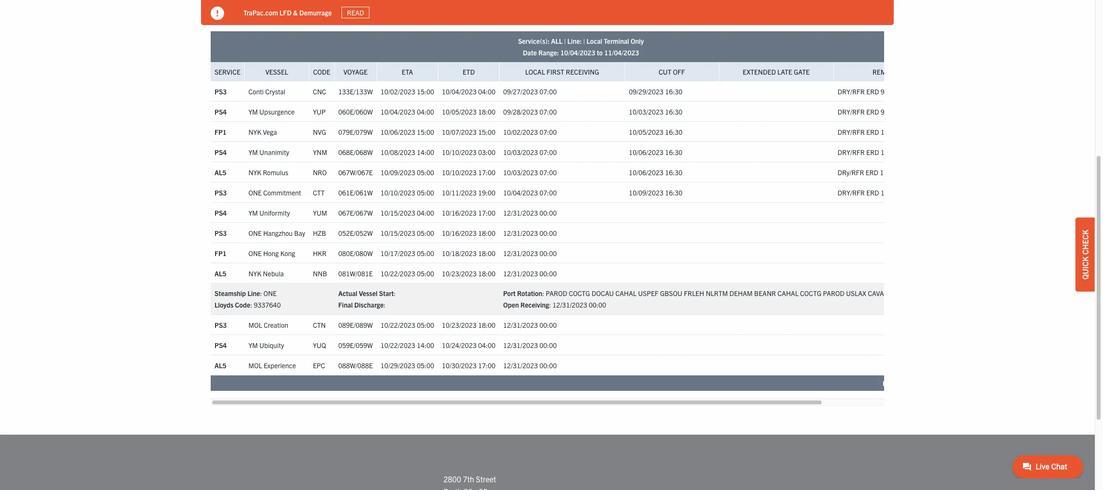 Task type: locate. For each thing, give the bounding box(es) containing it.
1 10/23/2023 from the top
[[442, 269, 477, 278]]

parod left uslax
[[824, 289, 845, 298]]

04:00 up 10/30/2023 17:00
[[478, 341, 496, 349]]

2 16:30 from the top
[[666, 107, 683, 116]]

line:
[[568, 37, 582, 45]]

2 10/23/2023 from the top
[[442, 321, 477, 329]]

0 vertical spatial 10/22/2023
[[381, 269, 416, 278]]

10/09/2023 for 10/09/2023 16:30
[[629, 188, 664, 197]]

10/15/2023 down 10/10/2023 05:00
[[381, 208, 416, 217]]

10/16/2023 up 10/18/2023
[[442, 229, 477, 237]]

10/03 for dry/rfr erd 10/03
[[881, 148, 899, 156]]

10/18/2023
[[442, 249, 477, 257]]

2 vertical spatial 10/10/2023
[[381, 188, 416, 197]]

09/27/2023
[[504, 87, 538, 96]]

4 07:00 from the top
[[540, 148, 557, 156]]

dry/rfr
[[838, 87, 865, 96], [838, 107, 865, 116], [838, 128, 865, 136], [838, 148, 865, 156], [838, 188, 865, 197]]

1 ps4 from the top
[[215, 107, 227, 116]]

conti crystal
[[249, 87, 286, 96]]

5 07:00 from the top
[[540, 168, 557, 177]]

10/22/2023 for 089e/089w
[[381, 321, 416, 329]]

erd left 9/27
[[867, 87, 880, 96]]

18:00 for 052e/052w
[[478, 229, 496, 237]]

fp1 up the steamship
[[215, 249, 227, 257]]

10/04/2023 04:00 down 10/02/2023 15:00
[[381, 107, 434, 116]]

2 12/31/2023 00:00 from the top
[[504, 229, 557, 237]]

5 05:00 from the top
[[417, 269, 434, 278]]

12/31/2023 00:00 for 088w/088e
[[504, 361, 557, 370]]

10/06/2023 16:30 for 03:00
[[629, 148, 683, 156]]

erd down dry/rfr erd 10/02
[[867, 148, 880, 156]]

experience
[[264, 361, 296, 370]]

18:00 down 10/18/2023 18:00
[[478, 269, 496, 278]]

10/02/2023 down eta
[[381, 87, 416, 96]]

2 vertical spatial 10/06/2023
[[629, 168, 664, 177]]

2 horizontal spatial vessel
[[359, 289, 378, 298]]

05:00 for 052e/052w
[[417, 229, 434, 237]]

1 horizontal spatial vessel
[[266, 68, 288, 76]]

10/06/2023 16:30
[[629, 148, 683, 156], [629, 168, 683, 177]]

10/10/2023 down '10/09/2023 05:00'
[[381, 188, 416, 197]]

1 14:00 from the top
[[417, 148, 434, 156]]

0 vertical spatial nyk
[[249, 128, 262, 136]]

4 dry/rfr from the top
[[838, 148, 865, 156]]

10/06/2023 down 10/05/2023 16:30
[[629, 148, 664, 156]]

10/04/2023 down 10/02/2023 15:00
[[381, 107, 416, 116]]

| right all
[[565, 37, 566, 45]]

1 horizontal spatial parod
[[824, 289, 845, 298]]

nyk nebula
[[249, 269, 284, 278]]

16:30 for dry/rfr erd 10/03
[[666, 148, 683, 156]]

mol for mol creation
[[249, 321, 262, 329]]

10/22/2023 05:00 up 10/22/2023 14:00
[[381, 321, 434, 329]]

1 horizontal spatial 10/02/2023
[[504, 128, 538, 136]]

0 vertical spatial vessel
[[211, 8, 246, 26]]

nyk left vega
[[249, 128, 262, 136]]

7 12/31/2023 00:00 from the top
[[504, 361, 557, 370]]

1 horizontal spatial coctg
[[801, 289, 822, 298]]

10/22/2023 for 081w/081e
[[381, 269, 416, 278]]

1 mol from the top
[[249, 321, 262, 329]]

1 ym from the top
[[249, 107, 258, 116]]

1 horizontal spatial 10/09/2023
[[629, 188, 664, 197]]

0 vertical spatial mol
[[249, 321, 262, 329]]

ps4
[[215, 107, 227, 116], [215, 148, 227, 156], [215, 208, 227, 217], [215, 341, 227, 349]]

080e/080w
[[338, 249, 373, 257]]

17:00
[[478, 168, 496, 177], [478, 208, 496, 217], [478, 361, 496, 370]]

09/29/2023 16:30
[[629, 87, 683, 96]]

: right open
[[549, 301, 551, 309]]

cut off
[[659, 68, 686, 76]]

check
[[1081, 230, 1091, 255]]

1 vertical spatial 10/23/2023
[[442, 321, 477, 329]]

10/30/2023
[[442, 361, 477, 370]]

2 vertical spatial al5
[[215, 361, 227, 370]]

1 vertical spatial 10/15/2023
[[381, 229, 416, 237]]

nyk left romulus
[[249, 168, 262, 177]]

code up cnc
[[313, 68, 331, 76]]

terminal
[[604, 37, 630, 45]]

10/03/2023 down '09/29/2023'
[[629, 107, 664, 116]]

1 vertical spatial al5
[[215, 269, 227, 278]]

05:00 up 10/10/2023 05:00
[[417, 168, 434, 177]]

10/22/2023 05:00 down 10/17/2023 05:00
[[381, 269, 434, 278]]

erd left 9/28 at the right of the page
[[867, 107, 880, 116]]

07:00 for 17:00
[[540, 168, 557, 177]]

: up '9337640'
[[260, 289, 262, 298]]

yuq
[[313, 341, 326, 349]]

10/23/2023 up 10/24/2023
[[442, 321, 477, 329]]

actual vessel start : final discharge :
[[338, 289, 396, 309]]

10/10/2023 down 10/07/2023
[[442, 148, 477, 156]]

00:00 inside port rotation : parod coctg docau cahal uspef gbsou frleh nlrtm deham beanr cahal coctg parod uslax cavan usopt tpoak open receiving : 12/31/2023 00:00
[[589, 301, 607, 309]]

| right the 'line:' on the top of page
[[584, 37, 585, 45]]

12/31/2023 inside port rotation : parod coctg docau cahal uspef gbsou frleh nlrtm deham beanr cahal coctg parod uslax cavan usopt tpoak open receiving : 12/31/2023 00:00
[[553, 301, 588, 309]]

15:00 up 10/08/2023 14:00
[[417, 128, 434, 136]]

10/08/2023 14:00
[[381, 148, 434, 156]]

one for one hangzhou bay
[[249, 229, 262, 237]]

mol experience
[[249, 361, 296, 370]]

2 10/15/2023 from the top
[[381, 229, 416, 237]]

al5
[[215, 168, 227, 177], [215, 269, 227, 278], [215, 361, 227, 370]]

: down line
[[250, 301, 252, 309]]

fp1 left the "nyk vega"
[[215, 128, 227, 136]]

one hong kong
[[249, 249, 295, 257]]

2 10/23/2023 18:00 from the top
[[442, 321, 496, 329]]

1 horizontal spatial cahal
[[778, 289, 799, 298]]

cahal left the 'uspef'
[[616, 289, 637, 298]]

15:00 for 10/02/2023 15:00
[[417, 87, 434, 96]]

crystal
[[265, 87, 286, 96]]

10/03/2023 up '10/04/2023 07:00'
[[504, 168, 538, 177]]

1 vertical spatial 10/22/2023
[[381, 321, 416, 329]]

ps4 for ym upsurgence
[[215, 107, 227, 116]]

5 dry/rfr from the top
[[838, 188, 865, 197]]

10/06/2023
[[381, 128, 416, 136], [629, 148, 664, 156], [629, 168, 664, 177]]

0 vertical spatial receiving
[[566, 68, 600, 76]]

10/06/2023 16:30 up 10/09/2023 16:30
[[629, 168, 683, 177]]

10/16/2023 down "10/11/2023"
[[442, 208, 477, 217]]

00:00 for 059e/059w
[[540, 341, 557, 349]]

17:00 down 19:00
[[478, 208, 496, 217]]

extended
[[743, 68, 776, 76]]

3 16:30 from the top
[[666, 128, 683, 136]]

coctg left uslax
[[801, 289, 822, 298]]

1 vertical spatial 10/03/2023 07:00
[[504, 168, 557, 177]]

lloyds
[[215, 301, 234, 309]]

solid image
[[211, 7, 224, 20]]

3 17:00 from the top
[[478, 361, 496, 370]]

10/22/2023 up 10/22/2023 14:00
[[381, 321, 416, 329]]

3 ym from the top
[[249, 208, 258, 217]]

2 18:00 from the top
[[478, 229, 496, 237]]

0 horizontal spatial local
[[526, 68, 545, 76]]

10/09/2023
[[381, 168, 416, 177], [629, 188, 664, 197]]

4 12/31/2023 00:00 from the top
[[504, 269, 557, 278]]

12/31/2023 00:00 for 067e/067w
[[504, 208, 557, 217]]

0 horizontal spatial receiving
[[521, 301, 549, 309]]

5 18:00 from the top
[[478, 321, 496, 329]]

1 dry/rfr from the top
[[838, 87, 865, 96]]

dry/rfr for dry/rfr erd 9/28
[[838, 107, 865, 116]]

10/23/2023 down 10/18/2023
[[442, 269, 477, 278]]

10/04/2023 04:00 down etd
[[442, 87, 496, 96]]

3 ps3 from the top
[[215, 229, 227, 237]]

2 10/22/2023 05:00 from the top
[[381, 321, 434, 329]]

07:00 for 19:00
[[540, 188, 557, 197]]

12/31/2023 for 089e/089w
[[504, 321, 538, 329]]

1 horizontal spatial |
[[584, 37, 585, 45]]

0 horizontal spatial 10/05/2023
[[442, 107, 477, 116]]

05:00 for 080e/080w
[[417, 249, 434, 257]]

14:00
[[417, 148, 434, 156], [417, 341, 434, 349]]

0 vertical spatial 10/06/2023 16:30
[[629, 148, 683, 156]]

late
[[778, 68, 793, 76]]

mol left "creation"
[[249, 321, 262, 329]]

2 vertical spatial 17:00
[[478, 361, 496, 370]]

1 10/22/2023 from the top
[[381, 269, 416, 278]]

05:00 for 089e/089w
[[417, 321, 434, 329]]

1 cahal from the left
[[616, 289, 637, 298]]

12/31/2023 for 080e/080w
[[504, 249, 538, 257]]

10/06/2023 up 10/09/2023 16:30
[[629, 168, 664, 177]]

10/03 down 10/02
[[881, 148, 899, 156]]

extended late gate
[[743, 68, 810, 76]]

one down nyk romulus
[[249, 188, 262, 197]]

0 horizontal spatial |
[[565, 37, 566, 45]]

18:00 for 060e/060w
[[478, 107, 496, 116]]

read
[[347, 8, 364, 17]]

2 10/16/2023 from the top
[[442, 229, 477, 237]]

3 18:00 from the top
[[478, 249, 496, 257]]

0 vertical spatial 10/04/2023 04:00
[[442, 87, 496, 96]]

first
[[547, 68, 565, 76]]

uslax
[[847, 289, 867, 298]]

00:00 for 089e/089w
[[540, 321, 557, 329]]

1 07:00 from the top
[[540, 87, 557, 96]]

0 vertical spatial 10/16/2023
[[442, 208, 477, 217]]

nyk left nebula
[[249, 269, 262, 278]]

2 ym from the top
[[249, 148, 258, 156]]

10/04/2023 04:00
[[442, 87, 496, 96], [381, 107, 434, 116]]

10/02/2023 down 09/28/2023
[[504, 128, 538, 136]]

2 17:00 from the top
[[478, 208, 496, 217]]

0 vertical spatial fp1
[[215, 128, 227, 136]]

10/23/2023 18:00
[[442, 269, 496, 278], [442, 321, 496, 329]]

4 18:00 from the top
[[478, 269, 496, 278]]

0 horizontal spatial cahal
[[616, 289, 637, 298]]

1 horizontal spatial receiving
[[566, 68, 600, 76]]

10/23/2023 18:00 up 10/24/2023 04:00
[[442, 321, 496, 329]]

0 horizontal spatial 10/02/2023
[[381, 87, 416, 96]]

1 vertical spatial 10/02/2023
[[504, 128, 538, 136]]

service(s):
[[518, 37, 550, 45]]

5 12/31/2023 00:00 from the top
[[504, 321, 557, 329]]

3 nyk from the top
[[249, 269, 262, 278]]

nyk for nyk romulus
[[249, 168, 262, 177]]

0 horizontal spatial code
[[235, 301, 250, 309]]

2 vertical spatial 10/03/2023
[[504, 168, 538, 177]]

10/03 up 10/04
[[881, 168, 898, 177]]

15:00 up 10/06/2023 15:00
[[417, 87, 434, 96]]

2 vertical spatial 10/22/2023
[[381, 341, 416, 349]]

cnc
[[313, 87, 326, 96]]

10/16/2023
[[442, 208, 477, 217], [442, 229, 477, 237]]

receiving inside port rotation : parod coctg docau cahal uspef gbsou frleh nlrtm deham beanr cahal coctg parod uslax cavan usopt tpoak open receiving : 12/31/2023 00:00
[[521, 301, 549, 309]]

dry/rfr erd 9/27
[[838, 87, 895, 96]]

05:00 down the 10/15/2023 04:00
[[417, 229, 434, 237]]

0 vertical spatial 14:00
[[417, 148, 434, 156]]

1 18:00 from the top
[[478, 107, 496, 116]]

18:00 up 10/18/2023 18:00
[[478, 229, 496, 237]]

1 10/22/2023 05:00 from the top
[[381, 269, 434, 278]]

0 vertical spatial 10/22/2023 05:00
[[381, 269, 434, 278]]

2 10/06/2023 16:30 from the top
[[629, 168, 683, 177]]

ym
[[249, 107, 258, 116], [249, 148, 258, 156], [249, 208, 258, 217], [249, 341, 258, 349]]

10/05/2023 up 10/07/2023
[[442, 107, 477, 116]]

cavan
[[869, 289, 890, 298]]

gate
[[794, 68, 810, 76]]

dry/rfr for dry/rfr erd 10/04
[[838, 188, 865, 197]]

10/22/2023 up 10/29/2023
[[381, 341, 416, 349]]

0 vertical spatial 10/03/2023
[[629, 107, 664, 116]]

vessel inside actual vessel start : final discharge :
[[359, 289, 378, 298]]

kong
[[280, 249, 295, 257]]

10/23/2023 18:00 for 089e/089w
[[442, 321, 496, 329]]

07:00 for 03:00
[[540, 148, 557, 156]]

vessel for vessel schedules oak
[[211, 8, 246, 26]]

erd for dry/rfr erd 10/03
[[866, 168, 879, 177]]

10/10/2023 for 10/10/2023 05:00
[[381, 188, 416, 197]]

2 ps3 from the top
[[215, 188, 227, 197]]

12/31/2023 for 088w/088e
[[504, 361, 538, 370]]

1 10/16/2023 from the top
[[442, 208, 477, 217]]

07:00 for 15:00
[[540, 128, 557, 136]]

05:00 down the 10/15/2023 05:00 at the top left
[[417, 249, 434, 257]]

1 vertical spatial 10/23/2023 18:00
[[442, 321, 496, 329]]

quick check link
[[1076, 218, 1096, 292]]

2 mol from the top
[[249, 361, 262, 370]]

1 10/15/2023 from the top
[[381, 208, 416, 217]]

1 vertical spatial 10/03
[[881, 168, 898, 177]]

ym left the uniformity
[[249, 208, 258, 217]]

yup
[[313, 107, 326, 116]]

1 16:30 from the top
[[666, 87, 683, 96]]

10/07/2023 15:00
[[442, 128, 496, 136]]

6 07:00 from the top
[[540, 188, 557, 197]]

14:00 for 10/22/2023 14:00
[[417, 341, 434, 349]]

18:00 for 081w/081e
[[478, 269, 496, 278]]

0 vertical spatial 10/15/2023
[[381, 208, 416, 217]]

05:00 for 067w/067e
[[417, 168, 434, 177]]

1 nyk from the top
[[249, 128, 262, 136]]

0 horizontal spatial parod
[[546, 289, 568, 298]]

1 vertical spatial code
[[235, 301, 250, 309]]

local
[[587, 37, 603, 45], [526, 68, 545, 76]]

coctg left docau
[[569, 289, 591, 298]]

10/04/2023 inside service(s): all | line: | local terminal only date range: 10/04/2023 to 11/04/2023
[[561, 48, 596, 57]]

10/22/2023 down 10/17/2023
[[381, 269, 416, 278]]

10/06/2023 up 10/08/2023
[[381, 128, 416, 136]]

ps4 for ym ubiquity
[[215, 341, 227, 349]]

1 horizontal spatial 10/05/2023
[[629, 128, 664, 136]]

1 10/03/2023 07:00 from the top
[[504, 148, 557, 156]]

6 16:30 from the top
[[666, 188, 683, 197]]

dry/rfr down dry/rfr
[[838, 188, 865, 197]]

|
[[565, 37, 566, 45], [584, 37, 585, 45]]

00:00 for 081w/081e
[[540, 269, 557, 278]]

7 05:00 from the top
[[417, 361, 434, 370]]

1 vertical spatial 14:00
[[417, 341, 434, 349]]

10/04/2023 down the 'line:' on the top of page
[[561, 48, 596, 57]]

17:00 up 19:00
[[478, 168, 496, 177]]

3 12/31/2023 00:00 from the top
[[504, 249, 557, 257]]

1 vertical spatial 10/22/2023 05:00
[[381, 321, 434, 329]]

10/06/2023 15:00
[[381, 128, 434, 136]]

081w/081e
[[338, 269, 373, 278]]

ym left ubiquity
[[249, 341, 258, 349]]

mol down ym ubiquity
[[249, 361, 262, 370]]

local inside service(s): all | line: | local terminal only date range: 10/04/2023 to 11/04/2023
[[587, 37, 603, 45]]

2 14:00 from the top
[[417, 341, 434, 349]]

3 al5 from the top
[[215, 361, 227, 370]]

1 vertical spatial 10/06/2023 16:30
[[629, 168, 683, 177]]

steamship
[[215, 289, 246, 298]]

parod right rotation
[[546, 289, 568, 298]]

15:00 up 03:00
[[478, 128, 496, 136]]

3 dry/rfr from the top
[[838, 128, 865, 136]]

1 ps3 from the top
[[215, 87, 227, 96]]

dry/rfr up dry/rfr erd 9/28
[[838, 87, 865, 96]]

0 horizontal spatial 10/09/2023
[[381, 168, 416, 177]]

07:00
[[540, 87, 557, 96], [540, 107, 557, 116], [540, 128, 557, 136], [540, 148, 557, 156], [540, 168, 557, 177], [540, 188, 557, 197]]

067w/067e
[[338, 168, 373, 177]]

2 nyk from the top
[[249, 168, 262, 177]]

1 vertical spatial nyk
[[249, 168, 262, 177]]

1 vertical spatial 10/05/2023
[[629, 128, 664, 136]]

2800 7th street footer
[[0, 435, 1096, 490]]

3 05:00 from the top
[[417, 229, 434, 237]]

demurrage
[[300, 8, 332, 17]]

erd for dry/rfr erd 10/02
[[867, 128, 880, 136]]

10/03/2023 07:00 for 10/10/2023 17:00
[[504, 168, 557, 177]]

4 ps4 from the top
[[215, 341, 227, 349]]

2 05:00 from the top
[[417, 188, 434, 197]]

10/22/2023 for 059e/059w
[[381, 341, 416, 349]]

14:00 down 10/06/2023 15:00
[[417, 148, 434, 156]]

16:30 for dry/rfr erd 10/03
[[666, 168, 683, 177]]

1 fp1 from the top
[[215, 128, 227, 136]]

10/10/2023 up "10/11/2023"
[[442, 168, 477, 177]]

12/31/2023 00:00 for 052e/052w
[[504, 229, 557, 237]]

1 vertical spatial 10/06/2023
[[629, 148, 664, 156]]

05:00 down 10/22/2023 14:00
[[417, 361, 434, 370]]

epc
[[313, 361, 325, 370]]

upsurgence
[[260, 107, 295, 116]]

1 vertical spatial vessel
[[266, 68, 288, 76]]

05:00 for 081w/081e
[[417, 269, 434, 278]]

one left hong on the left bottom of the page
[[249, 249, 262, 257]]

nyk for nyk nebula
[[249, 269, 262, 278]]

ym down conti
[[249, 107, 258, 116]]

one left 'hangzhou'
[[249, 229, 262, 237]]

dry/rfr up dry/rfr
[[838, 148, 865, 156]]

4 ym from the top
[[249, 341, 258, 349]]

1 vertical spatial receiving
[[521, 301, 549, 309]]

18:00 up 10/24/2023 04:00
[[478, 321, 496, 329]]

3 07:00 from the top
[[540, 128, 557, 136]]

4 05:00 from the top
[[417, 249, 434, 257]]

remark
[[873, 68, 900, 76]]

05:00 up 10/22/2023 14:00
[[417, 321, 434, 329]]

10/02/2023
[[381, 87, 416, 96], [504, 128, 538, 136]]

0 horizontal spatial vessel
[[211, 8, 246, 26]]

3 ps4 from the top
[[215, 208, 227, 217]]

17:00 for 10/16/2023 17:00
[[478, 208, 496, 217]]

1 vertical spatial fp1
[[215, 249, 227, 257]]

0 vertical spatial 17:00
[[478, 168, 496, 177]]

2 vertical spatial vessel
[[359, 289, 378, 298]]

parod
[[546, 289, 568, 298], [824, 289, 845, 298]]

&
[[293, 8, 298, 17]]

12/31/2023 for 052e/052w
[[504, 229, 538, 237]]

2 dry/rfr from the top
[[838, 107, 865, 116]]

1 12/31/2023 00:00 from the top
[[504, 208, 557, 217]]

10/03/2023 07:00 up '10/04/2023 07:00'
[[504, 168, 557, 177]]

10/22/2023 05:00
[[381, 269, 434, 278], [381, 321, 434, 329]]

steamship line : one lloyds code : 9337640
[[215, 289, 281, 309]]

5 16:30 from the top
[[666, 168, 683, 177]]

ym left unanimity at the top of the page
[[249, 148, 258, 156]]

10/03/2023 down 10/02/2023 07:00
[[504, 148, 538, 156]]

local first receiving
[[526, 68, 600, 76]]

2 10/22/2023 from the top
[[381, 321, 416, 329]]

1 vertical spatial 10/10/2023
[[442, 168, 477, 177]]

6 05:00 from the top
[[417, 321, 434, 329]]

10/15/2023 05:00
[[381, 229, 434, 237]]

10/05/2023
[[442, 107, 477, 116], [629, 128, 664, 136]]

10/06/2023 16:30 down 10/05/2023 16:30
[[629, 148, 683, 156]]

10/22/2023
[[381, 269, 416, 278], [381, 321, 416, 329], [381, 341, 416, 349]]

1 vertical spatial 10/09/2023
[[629, 188, 664, 197]]

cahal right beanr
[[778, 289, 799, 298]]

2 al5 from the top
[[215, 269, 227, 278]]

0 vertical spatial 10/05/2023
[[442, 107, 477, 116]]

erd left 10/02
[[867, 128, 880, 136]]

dry/rfr down dry/rfr erd 9/28
[[838, 128, 865, 136]]

1 horizontal spatial code
[[313, 68, 331, 76]]

0 horizontal spatial coctg
[[569, 289, 591, 298]]

line
[[248, 289, 260, 298]]

dry/rfr down dry/rfr erd 9/27
[[838, 107, 865, 116]]

1 horizontal spatial local
[[587, 37, 603, 45]]

1 17:00 from the top
[[478, 168, 496, 177]]

6 12/31/2023 00:00 from the top
[[504, 341, 557, 349]]

1 vertical spatial 10/04/2023 04:00
[[381, 107, 434, 116]]

local down 'date'
[[526, 68, 545, 76]]

0 vertical spatial 10/03/2023 07:00
[[504, 148, 557, 156]]

1 10/06/2023 16:30 from the top
[[629, 148, 683, 156]]

erd left 10/04
[[867, 188, 880, 197]]

4 ps3 from the top
[[215, 321, 227, 329]]

10/03/2023 07:00 down 10/02/2023 07:00
[[504, 148, 557, 156]]

0 vertical spatial 10/03
[[881, 148, 899, 156]]

1 vertical spatial 17:00
[[478, 208, 496, 217]]

4 16:30 from the top
[[666, 148, 683, 156]]

1 05:00 from the top
[[417, 168, 434, 177]]

14:00 up 10/29/2023 05:00
[[417, 341, 434, 349]]

mol
[[249, 321, 262, 329], [249, 361, 262, 370]]

code down line
[[235, 301, 250, 309]]

05:00 for 088w/088e
[[417, 361, 434, 370]]

10/10/2023
[[442, 148, 477, 156], [442, 168, 477, 177], [381, 188, 416, 197]]

erd down dry/rfr erd 10/03
[[866, 168, 879, 177]]

0 vertical spatial local
[[587, 37, 603, 45]]

0 vertical spatial 10/23/2023 18:00
[[442, 269, 496, 278]]

final
[[338, 301, 353, 309]]

1 vertical spatial 10/03/2023
[[504, 148, 538, 156]]

al5 for mol experience
[[215, 361, 227, 370]]

10/03/2023 07:00 for 10/10/2023 03:00
[[504, 148, 557, 156]]

04:00 down 10/10/2023 05:00
[[417, 208, 434, 217]]

10/16/2023 for 10/16/2023 17:00
[[442, 208, 477, 217]]

0 vertical spatial 10/09/2023
[[381, 168, 416, 177]]

0 vertical spatial 10/02/2023
[[381, 87, 416, 96]]

2 ps4 from the top
[[215, 148, 227, 156]]

2 vertical spatial nyk
[[249, 269, 262, 278]]

16:30 for dry/rfr erd 10/02
[[666, 128, 683, 136]]

0 vertical spatial 10/06/2023
[[381, 128, 416, 136]]

10/16/2023 17:00
[[442, 208, 496, 217]]

18:00 down 10/16/2023 18:00 on the top left of the page
[[478, 249, 496, 257]]

2 fp1 from the top
[[215, 249, 227, 257]]

9337640
[[254, 301, 281, 309]]

0 vertical spatial code
[[313, 68, 331, 76]]

receiving down service(s): all | line: | local terminal only date range: 10/04/2023 to 11/04/2023
[[566, 68, 600, 76]]

service
[[215, 68, 241, 76]]

18:00 for 089e/089w
[[478, 321, 496, 329]]

10/15/2023 up 10/17/2023
[[381, 229, 416, 237]]

nebula
[[263, 269, 284, 278]]

1 al5 from the top
[[215, 168, 227, 177]]

0 vertical spatial 10/23/2023
[[442, 269, 477, 278]]

0 vertical spatial 10/10/2023
[[442, 148, 477, 156]]

1 vertical spatial mol
[[249, 361, 262, 370]]

mol for mol experience
[[249, 361, 262, 370]]

10/03
[[881, 148, 899, 156], [881, 168, 898, 177]]

2 10/03/2023 07:00 from the top
[[504, 168, 557, 177]]

3 10/22/2023 from the top
[[381, 341, 416, 349]]

ym for ym ubiquity
[[249, 341, 258, 349]]

ym uniformity
[[249, 208, 290, 217]]

10/23/2023 18:00 down 10/18/2023 18:00
[[442, 269, 496, 278]]

1 vertical spatial 10/16/2023
[[442, 229, 477, 237]]

1 coctg from the left
[[569, 289, 591, 298]]

2 07:00 from the top
[[540, 107, 557, 116]]

12/31/2023 00:00 for 081w/081e
[[504, 269, 557, 278]]

0 vertical spatial al5
[[215, 168, 227, 177]]

vessel schedules oak
[[211, 8, 334, 26]]

16:30 for dry/rfr erd 9/28
[[666, 107, 683, 116]]

1 10/23/2023 18:00 from the top
[[442, 269, 496, 278]]

12/31/2023 00:00 for 059e/059w
[[504, 341, 557, 349]]



Task type: vqa. For each thing, say whether or not it's contained in the screenshot.
10/04/2023 in Service(s): ALL | Line: | Local Terminal Only Date Range: 10/04/2023 to 11/04/2023
yes



Task type: describe. For each thing, give the bounding box(es) containing it.
nlrtm
[[706, 289, 728, 298]]

10/24/2023 04:00
[[442, 341, 496, 349]]

al5 for nyk nebula
[[215, 269, 227, 278]]

gbsou
[[661, 289, 683, 298]]

12/31/2023 for 059e/059w
[[504, 341, 538, 349]]

quick check
[[1081, 230, 1091, 280]]

00:00 for 052e/052w
[[540, 229, 557, 237]]

2 | from the left
[[584, 37, 585, 45]]

10/05/2023 for 10/05/2023 16:30
[[629, 128, 664, 136]]

10/10/2023 17:00
[[442, 168, 496, 177]]

uniformity
[[260, 208, 290, 217]]

04:00 up the "10/05/2023 18:00"
[[478, 87, 496, 96]]

deham
[[730, 289, 753, 298]]

133e/133w
[[338, 87, 373, 96]]

open
[[504, 301, 519, 309]]

059e/059w
[[338, 341, 373, 349]]

actual
[[338, 289, 358, 298]]

vessel for vessel
[[266, 68, 288, 76]]

nyk for nyk vega
[[249, 128, 262, 136]]

one hangzhou bay
[[249, 229, 305, 237]]

061e/061w
[[338, 188, 373, 197]]

10/10/2023 for 10/10/2023 03:00
[[442, 148, 477, 156]]

dry/rfr for dry/rfr erd 10/02
[[838, 128, 865, 136]]

ps4 for ym uniformity
[[215, 208, 227, 217]]

1 horizontal spatial 10/04/2023 04:00
[[442, 87, 496, 96]]

mol creation
[[249, 321, 288, 329]]

: down start
[[384, 301, 386, 309]]

10/17/2023 05:00
[[381, 249, 434, 257]]

service(s): all | line: | local terminal only date range: 10/04/2023 to 11/04/2023
[[518, 37, 644, 57]]

: down 10/17/2023
[[394, 289, 396, 298]]

12/31/2023 for 081w/081e
[[504, 269, 538, 278]]

19:00
[[478, 188, 496, 197]]

romulus
[[263, 168, 289, 177]]

street
[[476, 474, 496, 484]]

records displayed :
[[883, 379, 943, 388]]

2 parod from the left
[[824, 289, 845, 298]]

ym ubiquity
[[249, 341, 284, 349]]

ym for ym uniformity
[[249, 208, 258, 217]]

date
[[523, 48, 537, 57]]

erd for dry/rfr erd 10/04
[[867, 188, 880, 197]]

9/28
[[881, 107, 895, 116]]

nvg
[[313, 128, 326, 136]]

10/23/2023 for 089e/089w
[[442, 321, 477, 329]]

quick
[[1081, 256, 1091, 280]]

records
[[883, 379, 908, 388]]

ps3 for one hangzhou bay
[[215, 229, 227, 237]]

10/15/2023 for 10/15/2023 05:00
[[381, 229, 416, 237]]

00:00 for 088w/088e
[[540, 361, 557, 370]]

089e/089w
[[338, 321, 373, 329]]

10/02/2023 for 10/02/2023 15:00
[[381, 87, 416, 96]]

12/31/2023 00:00 for 089e/089w
[[504, 321, 557, 329]]

ym for ym unanimity
[[249, 148, 258, 156]]

10/10/2023 03:00
[[442, 148, 496, 156]]

1 vertical spatial local
[[526, 68, 545, 76]]

10/05/2023 16:30
[[629, 128, 683, 136]]

2 cahal from the left
[[778, 289, 799, 298]]

09/27/2023 07:00
[[504, 87, 557, 96]]

10/22/2023 14:00
[[381, 341, 434, 349]]

10/11/2023 19:00
[[442, 188, 496, 197]]

10/22/2023 05:00 for 089e/089w
[[381, 321, 434, 329]]

: right the port on the bottom
[[543, 289, 545, 298]]

16:30 for dry/rfr erd 10/04
[[666, 188, 683, 197]]

0 horizontal spatial 10/04/2023 04:00
[[381, 107, 434, 116]]

one commitment
[[249, 188, 301, 197]]

2800 7th street
[[444, 474, 496, 484]]

10/08/2023
[[381, 148, 416, 156]]

dry/rfr erd 10/04
[[838, 188, 899, 197]]

all
[[551, 37, 563, 45]]

079e/079w
[[338, 128, 373, 136]]

docau
[[592, 289, 614, 298]]

erd for dry/rfr erd 10/03
[[867, 148, 880, 156]]

beanr
[[755, 289, 777, 298]]

commitment
[[263, 188, 301, 197]]

rotation
[[518, 289, 543, 298]]

07:00 for 18:00
[[540, 107, 557, 116]]

10/24/2023
[[442, 341, 477, 349]]

12/31/2023 for 067e/067w
[[504, 208, 538, 217]]

10/02
[[881, 128, 899, 136]]

trapac.com lfd & demurrage
[[244, 8, 332, 17]]

nro
[[313, 168, 327, 177]]

fp1 for one hong kong
[[215, 249, 227, 257]]

to
[[597, 48, 603, 57]]

start
[[379, 289, 394, 298]]

ctn
[[313, 321, 326, 329]]

10/23/2023 18:00 for 081w/081e
[[442, 269, 496, 278]]

10/09/2023 16:30
[[629, 188, 683, 197]]

18:00 for 080e/080w
[[478, 249, 496, 257]]

vega
[[263, 128, 277, 136]]

10/09/2023 05:00
[[381, 168, 434, 177]]

range:
[[539, 48, 559, 57]]

9/27
[[881, 87, 895, 96]]

09/29/2023
[[629, 87, 664, 96]]

lfd
[[280, 8, 292, 17]]

16:30 for dry/rfr erd 9/27
[[666, 87, 683, 96]]

14:00 for 10/08/2023 14:00
[[417, 148, 434, 156]]

one for one commitment
[[249, 188, 262, 197]]

15:00 for 10/07/2023 15:00
[[478, 128, 496, 136]]

10/03/2023 for 17:00
[[504, 168, 538, 177]]

10/02/2023 for 10/02/2023 07:00
[[504, 128, 538, 136]]

1 parod from the left
[[546, 289, 568, 298]]

2800
[[444, 474, 462, 484]]

10/16/2023 for 10/16/2023 18:00
[[442, 229, 477, 237]]

creation
[[264, 321, 288, 329]]

dry/rfr
[[838, 168, 865, 177]]

one for one hong kong
[[249, 249, 262, 257]]

10/04/2023 down etd
[[442, 87, 477, 96]]

frleh
[[684, 289, 705, 298]]

erd for dry/rfr erd 9/28
[[867, 107, 880, 116]]

: right displayed
[[939, 379, 941, 388]]

erd for dry/rfr erd 9/27
[[867, 87, 880, 96]]

etd
[[463, 68, 475, 76]]

1 | from the left
[[565, 37, 566, 45]]

10/15/2023 for 10/15/2023 04:00
[[381, 208, 416, 217]]

00:00 for 080e/080w
[[540, 249, 557, 257]]

code inside steamship line : one lloyds code : 9337640
[[235, 301, 250, 309]]

052e/052w
[[338, 229, 373, 237]]

al5 for nyk romulus
[[215, 168, 227, 177]]

dry/rfr for dry/rfr erd 10/03
[[838, 148, 865, 156]]

17:00 for 10/10/2023 17:00
[[478, 168, 496, 177]]

10/06/2023 16:30 for 17:00
[[629, 168, 683, 177]]

ps3 for conti crystal
[[215, 87, 227, 96]]

10/05/2023 for 10/05/2023 18:00
[[442, 107, 477, 116]]

10/22/2023 05:00 for 081w/081e
[[381, 269, 434, 278]]

unanimity
[[260, 148, 289, 156]]

10/10/2023 for 10/10/2023 17:00
[[442, 168, 477, 177]]

10/04/2023 right 19:00
[[504, 188, 538, 197]]

ym for ym upsurgence
[[249, 107, 258, 116]]

dry/rfr erd 10/03
[[838, 168, 898, 177]]

hkr
[[313, 249, 327, 257]]

15:00 for 10/06/2023 15:00
[[417, 128, 434, 136]]

only
[[631, 37, 644, 45]]

10/06/2023 for 10/10/2023 17:00
[[629, 168, 664, 177]]

dry/rfr for dry/rfr erd 9/27
[[838, 87, 865, 96]]

10/09/2023 for 10/09/2023 05:00
[[381, 168, 416, 177]]

usopt
[[891, 289, 912, 298]]

trapac.com
[[244, 8, 278, 17]]

10/06/2023 for 10/10/2023 03:00
[[629, 148, 664, 156]]

hangzhou
[[263, 229, 293, 237]]

2 coctg from the left
[[801, 289, 822, 298]]

10/03/2023 for 03:00
[[504, 148, 538, 156]]

one inside steamship line : one lloyds code : 9337640
[[264, 289, 277, 298]]

10/30/2023 17:00
[[442, 361, 496, 370]]

ps3 for mol creation
[[215, 321, 227, 329]]

dry/rfr erd 10/02
[[838, 128, 899, 136]]

hong
[[263, 249, 279, 257]]

displayed
[[909, 379, 938, 388]]

12/31/2023 00:00 for 080e/080w
[[504, 249, 557, 257]]

ym unanimity
[[249, 148, 289, 156]]

yum
[[313, 208, 327, 217]]

05:00 for 061e/061w
[[417, 188, 434, 197]]

nyk vega
[[249, 128, 277, 136]]

04:00 down 10/02/2023 15:00
[[417, 107, 434, 116]]

port
[[504, 289, 516, 298]]

00:00 for 067e/067w
[[540, 208, 557, 217]]

11/04/2023
[[605, 48, 640, 57]]



